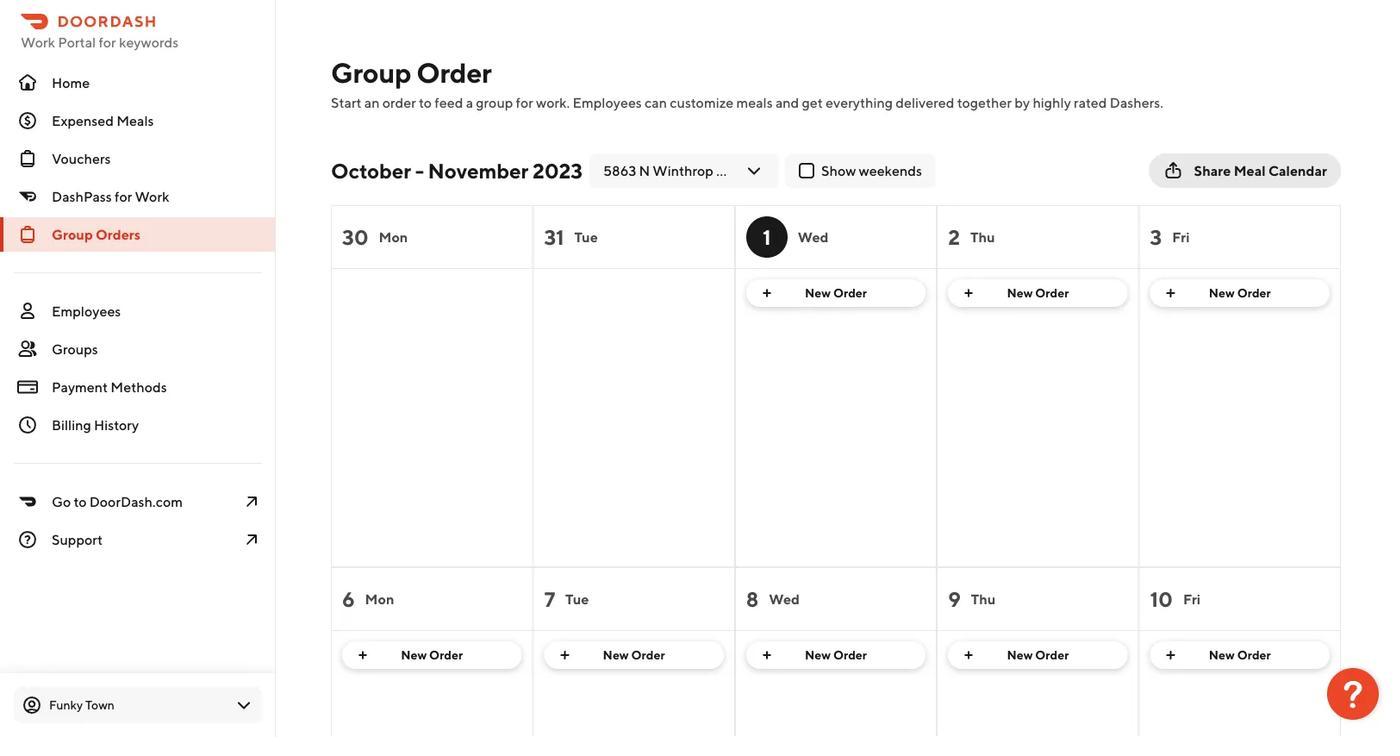 Task type: vqa. For each thing, say whether or not it's contained in the screenshot.


Task type: locate. For each thing, give the bounding box(es) containing it.
31
[[544, 225, 564, 249]]

1 horizontal spatial employees
[[573, 94, 642, 111]]

0 vertical spatial mon
[[379, 229, 408, 245]]

to right the go
[[74, 494, 87, 510]]

thu
[[971, 229, 995, 245], [971, 591, 996, 607]]

2023
[[533, 158, 583, 183]]

1 vertical spatial mon
[[365, 591, 394, 607]]

order
[[417, 56, 492, 88], [834, 286, 867, 300], [1036, 286, 1069, 300], [1238, 286, 1271, 300], [429, 648, 463, 662], [632, 648, 665, 662], [834, 648, 867, 662], [1036, 648, 1069, 662], [1238, 648, 1271, 662]]

1 vertical spatial fri
[[1184, 591, 1201, 607]]

support
[[52, 531, 103, 548]]

order for 1
[[834, 286, 867, 300]]

home link
[[0, 66, 276, 100]]

tue right 7
[[566, 591, 589, 607]]

1 vertical spatial wed
[[769, 591, 800, 607]]

to left feed
[[419, 94, 432, 111]]

for right portal
[[99, 34, 116, 50]]

0 vertical spatial thu
[[971, 229, 995, 245]]

fri right '10' on the bottom of page
[[1184, 591, 1201, 607]]

group
[[331, 56, 411, 88], [52, 226, 93, 243]]

1 vertical spatial tue
[[566, 591, 589, 607]]

new for 10
[[1209, 648, 1235, 662]]

mon for 6
[[365, 591, 394, 607]]

8
[[746, 587, 759, 611]]

by
[[1015, 94, 1030, 111]]

2 vertical spatial for
[[115, 188, 132, 205]]

for up orders
[[115, 188, 132, 205]]

new order for 9
[[1007, 648, 1069, 662]]

order for 9
[[1036, 648, 1069, 662]]

open resource center image
[[1328, 668, 1379, 720]]

work
[[21, 34, 55, 50], [135, 188, 169, 205]]

work left portal
[[21, 34, 55, 50]]

fri for 3
[[1173, 229, 1190, 245]]

new order button
[[746, 279, 926, 307], [948, 279, 1128, 307], [1151, 279, 1330, 307], [342, 641, 522, 669], [544, 641, 724, 669], [746, 641, 926, 669], [948, 641, 1128, 669], [1151, 641, 1330, 669]]

expensed
[[52, 113, 114, 129]]

everything
[[826, 94, 893, 111]]

dashpass for work
[[52, 188, 169, 205]]

work.
[[536, 94, 570, 111]]

1 vertical spatial employees
[[52, 303, 121, 319]]

mon for 30
[[379, 229, 408, 245]]

new order button for 6
[[342, 641, 522, 669]]

new order for 1
[[805, 286, 867, 300]]

1 vertical spatial for
[[516, 94, 534, 111]]

new for 3
[[1209, 286, 1235, 300]]

new order for 7
[[603, 648, 665, 662]]

groups link
[[0, 332, 276, 366]]

0 vertical spatial group
[[331, 56, 411, 88]]

new order for 10
[[1209, 648, 1271, 662]]

employees
[[573, 94, 642, 111], [52, 303, 121, 319]]

to
[[419, 94, 432, 111], [74, 494, 87, 510]]

0 vertical spatial fri
[[1173, 229, 1190, 245]]

0 vertical spatial wed
[[798, 229, 829, 245]]

payment methods
[[52, 379, 167, 395]]

thu for 9
[[971, 591, 996, 607]]

tue
[[575, 229, 598, 245], [566, 591, 589, 607]]

expensed meals link
[[0, 103, 276, 138]]

1 vertical spatial thu
[[971, 591, 996, 607]]

together
[[958, 94, 1012, 111]]

10
[[1151, 587, 1173, 611]]

0 vertical spatial to
[[419, 94, 432, 111]]

fri right 3
[[1173, 229, 1190, 245]]

thu right '9'
[[971, 591, 996, 607]]

new order for 6
[[401, 648, 463, 662]]

payment
[[52, 379, 108, 395]]

0 horizontal spatial employees
[[52, 303, 121, 319]]

for
[[99, 34, 116, 50], [516, 94, 534, 111], [115, 188, 132, 205]]

fri
[[1173, 229, 1190, 245], [1184, 591, 1201, 607]]

doordash.com
[[89, 494, 183, 510]]

for left work. in the top of the page
[[516, 94, 534, 111]]

funky
[[49, 698, 83, 712]]

-
[[415, 158, 424, 183]]

thu right 2
[[971, 229, 995, 245]]

mon
[[379, 229, 408, 245], [365, 591, 394, 607]]

employees inside the group order start an order to feed a group for work. employees can customize meals and get everything delivered together by highly rated dashers.
[[573, 94, 642, 111]]

employees inside 'link'
[[52, 303, 121, 319]]

winthrop
[[653, 163, 714, 179]]

an
[[365, 94, 380, 111]]

0 vertical spatial employees
[[573, 94, 642, 111]]

start
[[331, 94, 362, 111]]

order inside the group order start an order to feed a group for work. employees can customize meals and get everything delivered together by highly rated dashers.
[[417, 56, 492, 88]]

tue right 31
[[575, 229, 598, 245]]

get
[[802, 94, 823, 111]]

to inside go to doordash.com link
[[74, 494, 87, 510]]

new order button for 8
[[746, 641, 926, 669]]

0 horizontal spatial to
[[74, 494, 87, 510]]

methods
[[111, 379, 167, 395]]

home
[[52, 75, 90, 91]]

1 vertical spatial group
[[52, 226, 93, 243]]

employees up groups
[[52, 303, 121, 319]]

wed right 8 at the right of page
[[769, 591, 800, 607]]

group up an
[[331, 56, 411, 88]]

order for 6
[[429, 648, 463, 662]]

3
[[1151, 225, 1162, 249]]

6
[[342, 587, 355, 611]]

0 vertical spatial for
[[99, 34, 116, 50]]

employees left can
[[573, 94, 642, 111]]

0 horizontal spatial work
[[21, 34, 55, 50]]

1 vertical spatial to
[[74, 494, 87, 510]]

new for 9
[[1007, 648, 1033, 662]]

new order
[[805, 286, 867, 300], [1007, 286, 1069, 300], [1209, 286, 1271, 300], [401, 648, 463, 662], [603, 648, 665, 662], [805, 648, 867, 662], [1007, 648, 1069, 662], [1209, 648, 1271, 662]]

go
[[52, 494, 71, 510]]

new order button for 9
[[948, 641, 1128, 669]]

wed right 1
[[798, 229, 829, 245]]

groups
[[52, 341, 98, 357]]

group down dashpass
[[52, 226, 93, 243]]

mon right 6
[[365, 591, 394, 607]]

0 vertical spatial tue
[[575, 229, 598, 245]]

group inside the group order start an order to feed a group for work. employees can customize meals and get everything delivered together by highly rated dashers.
[[331, 56, 411, 88]]

new order for 8
[[805, 648, 867, 662]]

0 vertical spatial work
[[21, 34, 55, 50]]

share meal calendar button
[[1150, 153, 1341, 188]]

1 vertical spatial work
[[135, 188, 169, 205]]

new order button for 7
[[544, 641, 724, 669]]

wed
[[798, 229, 829, 245], [769, 591, 800, 607]]

0 horizontal spatial group
[[52, 226, 93, 243]]

town
[[85, 698, 115, 712]]

group inside group orders link
[[52, 226, 93, 243]]

wed for 1
[[798, 229, 829, 245]]

1 horizontal spatial group
[[331, 56, 411, 88]]

highly
[[1033, 94, 1072, 111]]

Show weekends checkbox
[[799, 163, 815, 178]]

fri for 10
[[1184, 591, 1201, 607]]

group orders link
[[0, 217, 276, 252]]

new for 1
[[805, 286, 831, 300]]

mon right 30 on the left top of the page
[[379, 229, 408, 245]]

group orders
[[52, 226, 140, 243]]

new order button for 10
[[1151, 641, 1330, 669]]

go to doordash.com
[[52, 494, 183, 510]]

vouchers
[[52, 150, 111, 167]]

work down vouchers link
[[135, 188, 169, 205]]

new
[[805, 286, 831, 300], [1007, 286, 1033, 300], [1209, 286, 1235, 300], [401, 648, 427, 662], [603, 648, 629, 662], [805, 648, 831, 662], [1007, 648, 1033, 662], [1209, 648, 1235, 662]]

new order button for 1
[[746, 279, 926, 307]]

1 horizontal spatial to
[[419, 94, 432, 111]]

a
[[466, 94, 473, 111]]

november
[[428, 158, 529, 183]]

new order for 3
[[1209, 286, 1271, 300]]

show
[[822, 163, 856, 179]]

5863 n winthrop ave button
[[590, 153, 778, 188]]

7
[[544, 587, 555, 611]]



Task type: describe. For each thing, give the bounding box(es) containing it.
new order button for 3
[[1151, 279, 1330, 307]]

weekends
[[859, 163, 923, 179]]

vouchers link
[[0, 141, 276, 176]]

history
[[94, 417, 139, 433]]

can
[[645, 94, 667, 111]]

ave
[[717, 163, 741, 179]]

meals
[[737, 94, 773, 111]]

keywords
[[119, 34, 179, 50]]

5863 n winthrop ave
[[603, 163, 741, 179]]

1
[[763, 225, 771, 249]]

group
[[476, 94, 513, 111]]

to inside the group order start an order to feed a group for work. employees can customize meals and get everything delivered together by highly rated dashers.
[[419, 94, 432, 111]]

wed for 8
[[769, 591, 800, 607]]

new for 2
[[1007, 286, 1033, 300]]

group for order
[[331, 56, 411, 88]]

30
[[342, 225, 369, 249]]

tue for 7
[[566, 591, 589, 607]]

5863
[[603, 163, 636, 179]]

dashers.
[[1110, 94, 1164, 111]]

2
[[948, 225, 960, 249]]

order for 2
[[1036, 286, 1069, 300]]

new order button for 2
[[948, 279, 1128, 307]]

october - november 2023
[[331, 158, 583, 183]]

dashpass
[[52, 188, 112, 205]]

share
[[1195, 163, 1231, 179]]

order for 8
[[834, 648, 867, 662]]

1 horizontal spatial work
[[135, 188, 169, 205]]

feed
[[435, 94, 463, 111]]

calendar
[[1269, 163, 1328, 179]]

meal
[[1234, 163, 1266, 179]]

expensed meals
[[52, 113, 154, 129]]

dashpass for work link
[[0, 179, 276, 214]]

order for 10
[[1238, 648, 1271, 662]]

group order start an order to feed a group for work. employees can customize meals and get everything delivered together by highly rated dashers.
[[331, 56, 1164, 111]]

new for 7
[[603, 648, 629, 662]]

customize
[[670, 94, 734, 111]]

order
[[383, 94, 416, 111]]

employees link
[[0, 294, 276, 328]]

group for orders
[[52, 226, 93, 243]]

thu for 2
[[971, 229, 995, 245]]

october
[[331, 158, 411, 183]]

rated
[[1074, 94, 1107, 111]]

meals
[[117, 113, 154, 129]]

billing
[[52, 417, 91, 433]]

funky town
[[49, 698, 115, 712]]

9
[[948, 587, 961, 611]]

orders
[[96, 226, 140, 243]]

n
[[639, 163, 650, 179]]

billing history
[[52, 417, 139, 433]]

portal
[[58, 34, 96, 50]]

new for 8
[[805, 648, 831, 662]]

new for 6
[[401, 648, 427, 662]]

and
[[776, 94, 799, 111]]

show weekends
[[822, 163, 923, 179]]

payment methods link
[[0, 370, 276, 404]]

for inside the group order start an order to feed a group for work. employees can customize meals and get everything delivered together by highly rated dashers.
[[516, 94, 534, 111]]

work portal for keywords
[[21, 34, 179, 50]]

billing history link
[[0, 408, 276, 442]]

order for 7
[[632, 648, 665, 662]]

support link
[[0, 522, 276, 557]]

delivered
[[896, 94, 955, 111]]

order for 3
[[1238, 286, 1271, 300]]

go to doordash.com link
[[0, 485, 276, 519]]

share meal calendar
[[1195, 163, 1328, 179]]

tue for 31
[[575, 229, 598, 245]]

new order for 2
[[1007, 286, 1069, 300]]



